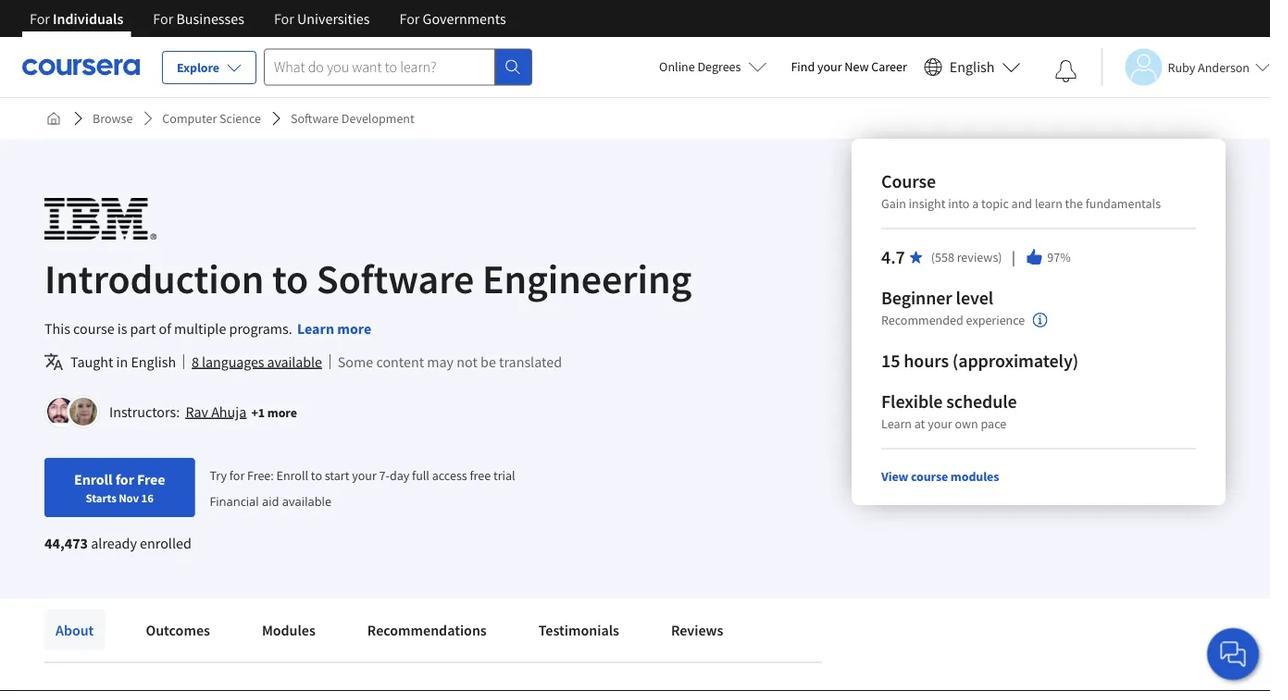 Task type: locate. For each thing, give the bounding box(es) containing it.
is
[[117, 319, 127, 338]]

for
[[30, 9, 50, 28], [153, 9, 173, 28], [274, 9, 294, 28], [399, 9, 420, 28]]

taught in english
[[70, 353, 176, 371]]

free:
[[247, 467, 274, 484]]

languages
[[202, 353, 264, 371]]

home image
[[46, 111, 61, 126]]

0 horizontal spatial to
[[272, 253, 308, 304]]

for for individuals
[[30, 9, 50, 28]]

not
[[457, 353, 478, 371]]

ruby
[[1168, 59, 1195, 75]]

1 horizontal spatial more
[[337, 319, 372, 338]]

software left development
[[291, 110, 339, 127]]

enroll inside try for free: enroll to start your 7-day full access free trial financial aid available
[[276, 467, 308, 484]]

4.7
[[881, 246, 905, 269]]

multiple
[[174, 319, 226, 338]]

to left start
[[311, 467, 322, 484]]

learn more button
[[297, 318, 372, 340]]

course left is
[[73, 319, 114, 338]]

1 for from the left
[[30, 9, 50, 28]]

to inside try for free: enroll to start your 7-day full access free trial financial aid available
[[311, 467, 322, 484]]

0 horizontal spatial for
[[115, 470, 134, 489]]

1 horizontal spatial learn
[[881, 416, 912, 432]]

anderson
[[1198, 59, 1250, 75]]

for left governments
[[399, 9, 420, 28]]

course right view
[[911, 468, 948, 485]]

rav
[[186, 403, 208, 421]]

0 horizontal spatial enroll
[[74, 470, 113, 489]]

for inside enroll for free starts nov 16
[[115, 470, 134, 489]]

online
[[659, 58, 695, 75]]

4 for from the left
[[399, 9, 420, 28]]

for governments
[[399, 9, 506, 28]]

learn right programs. at the left
[[297, 319, 334, 338]]

8
[[192, 353, 199, 371]]

financial aid available button
[[210, 493, 332, 509]]

your right find
[[817, 58, 842, 75]]

0 vertical spatial course
[[73, 319, 114, 338]]

own
[[955, 416, 978, 432]]

enroll up starts
[[74, 470, 113, 489]]

0 vertical spatial to
[[272, 253, 308, 304]]

0 vertical spatial more
[[337, 319, 372, 338]]

course
[[73, 319, 114, 338], [911, 468, 948, 485]]

0 horizontal spatial course
[[73, 319, 114, 338]]

english right career
[[950, 58, 995, 76]]

2 vertical spatial your
[[352, 467, 377, 484]]

available
[[267, 353, 322, 371], [282, 493, 332, 509]]

to up programs. at the left
[[272, 253, 308, 304]]

into
[[948, 195, 970, 212]]

1 horizontal spatial english
[[950, 58, 995, 76]]

2 horizontal spatial your
[[928, 416, 952, 432]]

universities
[[297, 9, 370, 28]]

available down programs. at the left
[[267, 353, 322, 371]]

learn
[[297, 319, 334, 338], [881, 416, 912, 432]]

1 vertical spatial learn
[[881, 416, 912, 432]]

1 vertical spatial course
[[911, 468, 948, 485]]

1 horizontal spatial enroll
[[276, 467, 308, 484]]

flexible
[[881, 390, 943, 413]]

course for view
[[911, 468, 948, 485]]

for up nov
[[115, 470, 134, 489]]

your right the at
[[928, 416, 952, 432]]

english
[[950, 58, 995, 76], [131, 353, 176, 371]]

individuals
[[53, 9, 123, 28]]

your inside try for free: enroll to start your 7-day full access free trial financial aid available
[[352, 467, 377, 484]]

recommended experience
[[881, 312, 1025, 329]]

software up learn more 'button'
[[316, 253, 474, 304]]

1 vertical spatial your
[[928, 416, 952, 432]]

recommendations link
[[356, 610, 498, 651]]

1 horizontal spatial your
[[817, 58, 842, 75]]

experience
[[966, 312, 1025, 329]]

3 for from the left
[[274, 9, 294, 28]]

None search field
[[264, 49, 532, 86]]

try for free: enroll to start your 7-day full access free trial financial aid available
[[210, 467, 515, 509]]

available inside button
[[267, 353, 322, 371]]

english right in
[[131, 353, 176, 371]]

access
[[432, 467, 467, 484]]

software
[[291, 110, 339, 127], [316, 253, 474, 304]]

more up "some"
[[337, 319, 372, 338]]

0 horizontal spatial your
[[352, 467, 377, 484]]

computer science
[[162, 110, 261, 127]]

banner navigation
[[15, 0, 521, 37]]

enroll right free:
[[276, 467, 308, 484]]

english button
[[916, 37, 1028, 97]]

+1
[[251, 404, 265, 421]]

translated
[[499, 353, 562, 371]]

0 horizontal spatial english
[[131, 353, 176, 371]]

beginner level
[[881, 287, 993, 310]]

0 vertical spatial available
[[267, 353, 322, 371]]

already
[[91, 534, 137, 553]]

pace
[[981, 416, 1006, 432]]

for right "try"
[[229, 467, 245, 484]]

1 horizontal spatial to
[[311, 467, 322, 484]]

at
[[914, 416, 925, 432]]

available inside try for free: enroll to start your 7-day full access free trial financial aid available
[[282, 493, 332, 509]]

for
[[229, 467, 245, 484], [115, 470, 134, 489]]

0 horizontal spatial more
[[267, 404, 297, 421]]

your
[[817, 58, 842, 75], [928, 416, 952, 432], [352, 467, 377, 484]]

0 vertical spatial learn
[[297, 319, 334, 338]]

testimonials
[[539, 621, 619, 640]]

(558
[[931, 249, 954, 266]]

ibm image
[[44, 198, 156, 240]]

for left universities
[[274, 9, 294, 28]]

1 horizontal spatial for
[[229, 467, 245, 484]]

explore button
[[162, 51, 256, 84]]

1 vertical spatial more
[[267, 404, 297, 421]]

outcomes link
[[135, 610, 221, 651]]

1 vertical spatial to
[[311, 467, 322, 484]]

0 vertical spatial english
[[950, 58, 995, 76]]

for for try
[[229, 467, 245, 484]]

0 vertical spatial your
[[817, 58, 842, 75]]

modules
[[951, 468, 999, 485]]

more
[[337, 319, 372, 338], [267, 404, 297, 421]]

recommendations
[[367, 621, 487, 640]]

free
[[470, 467, 491, 484]]

available right aid
[[282, 493, 332, 509]]

1 horizontal spatial course
[[911, 468, 948, 485]]

for individuals
[[30, 9, 123, 28]]

free
[[137, 470, 165, 489]]

1 vertical spatial available
[[282, 493, 332, 509]]

for inside try for free: enroll to start your 7-day full access free trial financial aid available
[[229, 467, 245, 484]]

more right +1
[[267, 404, 297, 421]]

for left individuals at left top
[[30, 9, 50, 28]]

(approximately)
[[952, 349, 1079, 373]]

computer science link
[[155, 102, 268, 135]]

for left businesses
[[153, 9, 173, 28]]

learn left the at
[[881, 416, 912, 432]]

outcomes
[[146, 621, 210, 640]]

testimonials link
[[527, 610, 630, 651]]

this course is part of multiple programs. learn more
[[44, 319, 372, 338]]

instructors:
[[109, 403, 180, 421]]

your left '7-'
[[352, 467, 377, 484]]

find
[[791, 58, 815, 75]]

enroll
[[276, 467, 308, 484], [74, 470, 113, 489]]

flexible schedule learn at your own pace
[[881, 390, 1017, 432]]

a
[[972, 195, 979, 212]]

programs.
[[229, 319, 292, 338]]

find your new career link
[[782, 56, 916, 79]]

new
[[845, 58, 869, 75]]

2 for from the left
[[153, 9, 173, 28]]

learn inside the flexible schedule learn at your own pace
[[881, 416, 912, 432]]

1 vertical spatial english
[[131, 353, 176, 371]]

ruby anderson button
[[1101, 49, 1270, 86]]



Task type: vqa. For each thing, say whether or not it's contained in the screenshot.
the bottom (iMBA)
no



Task type: describe. For each thing, give the bounding box(es) containing it.
information about difficulty level pre-requisites. image
[[1032, 313, 1047, 328]]

rav ahuja image
[[47, 398, 75, 426]]

beginner
[[881, 287, 952, 310]]

full
[[412, 467, 429, 484]]

16
[[141, 491, 154, 505]]

try
[[210, 467, 227, 484]]

may
[[427, 353, 454, 371]]

view course modules link
[[881, 468, 999, 485]]

english inside button
[[950, 58, 995, 76]]

level
[[956, 287, 993, 310]]

|
[[1010, 247, 1018, 267]]

recommended
[[881, 312, 963, 329]]

start
[[325, 467, 349, 484]]

learn
[[1035, 195, 1063, 212]]

topic
[[981, 195, 1009, 212]]

career
[[871, 58, 907, 75]]

view course modules
[[881, 468, 999, 485]]

introduction to software engineering
[[44, 253, 692, 304]]

ruby anderson
[[1168, 59, 1250, 75]]

explore
[[177, 59, 219, 76]]

44,473 already enrolled
[[44, 534, 191, 553]]

governments
[[423, 9, 506, 28]]

day
[[390, 467, 409, 484]]

7-
[[379, 467, 390, 484]]

gain
[[881, 195, 906, 212]]

course
[[881, 170, 936, 193]]

coursera image
[[22, 52, 140, 82]]

What do you want to learn? text field
[[264, 49, 495, 86]]

engineering
[[482, 253, 692, 304]]

of
[[159, 319, 171, 338]]

about link
[[44, 610, 105, 651]]

for for governments
[[399, 9, 420, 28]]

computer
[[162, 110, 217, 127]]

in
[[116, 353, 128, 371]]

aid
[[262, 493, 279, 509]]

view
[[881, 468, 908, 485]]

online degrees button
[[644, 46, 782, 87]]

15 hours (approximately)
[[881, 349, 1079, 373]]

reviews link
[[660, 610, 735, 651]]

your inside the flexible schedule learn at your own pace
[[928, 416, 952, 432]]

development
[[341, 110, 414, 127]]

+1 more button
[[251, 403, 297, 422]]

the
[[1065, 195, 1083, 212]]

more inside instructors: rav ahuja +1 more
[[267, 404, 297, 421]]

degrees
[[698, 58, 741, 75]]

reviews
[[671, 621, 723, 640]]

course for this
[[73, 319, 114, 338]]

starts
[[86, 491, 116, 505]]

some content may not be translated
[[338, 353, 562, 371]]

bethany hudnutt image
[[69, 398, 97, 426]]

chat with us image
[[1218, 640, 1248, 669]]

8 languages available button
[[192, 351, 322, 373]]

for for enroll
[[115, 470, 134, 489]]

software development
[[291, 110, 414, 127]]

content
[[376, 353, 424, 371]]

find your new career
[[791, 58, 907, 75]]

enroll inside enroll for free starts nov 16
[[74, 470, 113, 489]]

instructors: rav ahuja +1 more
[[109, 403, 297, 421]]

0 horizontal spatial learn
[[297, 319, 334, 338]]

for for businesses
[[153, 9, 173, 28]]

businesses
[[176, 9, 244, 28]]

for businesses
[[153, 9, 244, 28]]

financial
[[210, 493, 259, 509]]

show notifications image
[[1055, 60, 1077, 82]]

8 languages available
[[192, 353, 322, 371]]

schedule
[[946, 390, 1017, 413]]

this
[[44, 319, 70, 338]]

for universities
[[274, 9, 370, 28]]

44,473
[[44, 534, 88, 553]]

0 vertical spatial software
[[291, 110, 339, 127]]

(558 reviews) |
[[931, 247, 1018, 267]]

trial
[[493, 467, 515, 484]]

hours
[[904, 349, 949, 373]]

97%
[[1047, 249, 1071, 266]]

insight
[[909, 195, 946, 212]]

enroll for free starts nov 16
[[74, 470, 165, 505]]

15
[[881, 349, 900, 373]]

and
[[1011, 195, 1032, 212]]

some
[[338, 353, 373, 371]]

science
[[219, 110, 261, 127]]

rav ahuja link
[[186, 403, 247, 421]]

ahuja
[[211, 403, 247, 421]]

for for universities
[[274, 9, 294, 28]]

1 vertical spatial software
[[316, 253, 474, 304]]

introduction
[[44, 253, 264, 304]]



